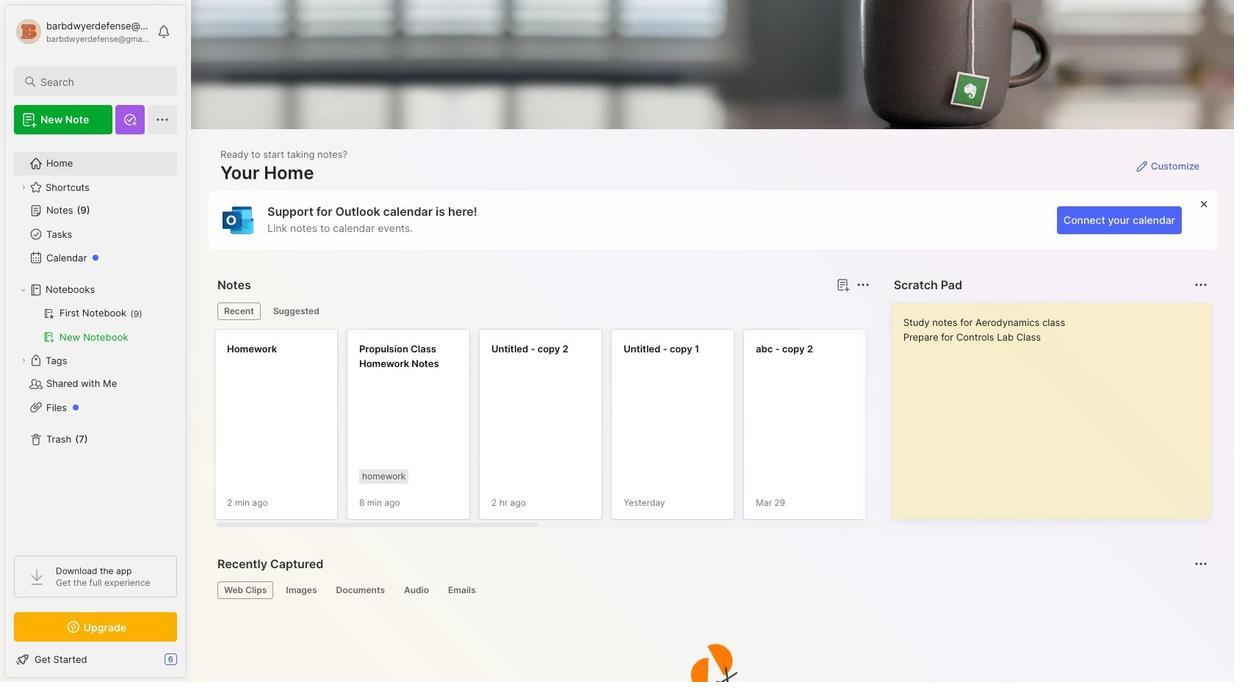 Task type: describe. For each thing, give the bounding box(es) containing it.
group inside main element
[[14, 302, 176, 349]]

expand notebooks image
[[19, 286, 28, 295]]

Account field
[[14, 17, 150, 46]]

none search field inside main element
[[40, 73, 164, 90]]

expand tags image
[[19, 356, 28, 365]]

Start writing… text field
[[903, 303, 1210, 508]]

More actions field
[[853, 275, 873, 295]]

Search text field
[[40, 75, 164, 89]]



Task type: vqa. For each thing, say whether or not it's contained in the screenshot.
"Suggested"
no



Task type: locate. For each thing, give the bounding box(es) containing it.
0 vertical spatial tab list
[[217, 303, 867, 320]]

main element
[[0, 0, 191, 682]]

group
[[14, 302, 176, 349]]

2 tab list from the top
[[217, 582, 1205, 599]]

row group
[[214, 329, 1234, 529]]

more actions image
[[854, 276, 872, 294]]

tab list
[[217, 303, 867, 320], [217, 582, 1205, 599]]

click to collapse image
[[185, 655, 196, 673]]

tab
[[217, 303, 261, 320], [266, 303, 326, 320], [217, 582, 273, 599], [279, 582, 324, 599], [329, 582, 391, 599], [397, 582, 436, 599], [441, 582, 482, 599]]

None search field
[[40, 73, 164, 90]]

tree
[[5, 143, 186, 543]]

1 tab list from the top
[[217, 303, 867, 320]]

Help and Learning task checklist field
[[5, 648, 186, 671]]

tree inside main element
[[5, 143, 186, 543]]

1 vertical spatial tab list
[[217, 582, 1205, 599]]



